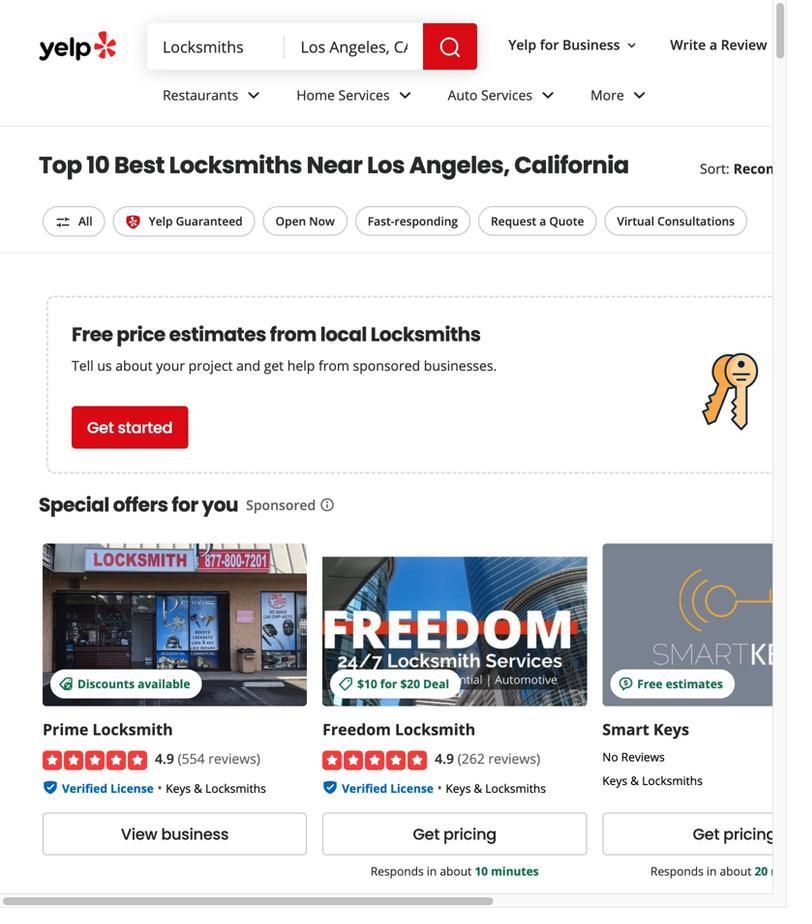 Task type: describe. For each thing, give the bounding box(es) containing it.
search image
[[439, 36, 462, 59]]

now
[[309, 213, 335, 229]]

offers
[[113, 491, 168, 518]]

a for request
[[540, 213, 546, 229]]

$20
[[400, 676, 420, 692]]

auto services link
[[432, 70, 575, 126]]

yelp for business button
[[501, 27, 647, 62]]

$10 for $20 deal link
[[323, 544, 587, 706]]

responds for smart keys
[[651, 863, 704, 879]]

0 vertical spatial from
[[270, 321, 317, 348]]

free for estimates
[[637, 676, 663, 692]]

recomm
[[734, 159, 787, 178]]

request a quote button
[[478, 206, 597, 236]]

home
[[297, 86, 335, 104]]

keys & locksmiths for prime locksmith
[[166, 780, 266, 796]]

view business link
[[43, 813, 307, 855]]

get inside button
[[87, 417, 114, 439]]

us
[[97, 356, 112, 375]]

more link
[[575, 70, 667, 126]]

responds for freedom locksmith
[[371, 863, 424, 879]]

none field find
[[163, 36, 270, 57]]

minutes
[[491, 863, 539, 879]]

4.9 for freedom locksmith
[[435, 749, 454, 768]]

1 horizontal spatial from
[[319, 356, 349, 375]]

sponsored
[[246, 496, 316, 514]]

min
[[771, 863, 787, 879]]

16 deal v2 image
[[338, 677, 354, 692]]

request a quote
[[491, 213, 584, 229]]

california
[[514, 149, 629, 182]]

get for smart keys
[[693, 823, 720, 845]]

about for freedom locksmith
[[440, 863, 472, 879]]

keys down (554
[[166, 780, 191, 796]]

none field near
[[301, 36, 408, 57]]

yelp guaranteed button
[[113, 206, 255, 237]]

virtual consultations button
[[605, 206, 748, 236]]

freedom locksmith
[[323, 719, 476, 740]]

fast-responding button
[[355, 206, 471, 236]]

request
[[491, 213, 537, 229]]

sort: recomm
[[700, 159, 787, 178]]

verified for prime
[[62, 780, 107, 796]]

16 verified v2 image for prime locksmith
[[43, 780, 58, 796]]

top 10 best locksmiths near los angeles, california
[[39, 149, 629, 182]]

license for freedom
[[390, 780, 434, 796]]

reviews
[[621, 749, 665, 765]]

keys up reviews
[[653, 719, 689, 740]]

available
[[138, 676, 190, 692]]

4.9 (262 reviews)
[[435, 749, 540, 768]]

4.9 for prime locksmith
[[155, 749, 174, 768]]

$10
[[357, 676, 377, 692]]

20
[[755, 863, 768, 879]]

yelp for business
[[508, 35, 620, 54]]

responding
[[395, 213, 458, 229]]

4.9 star rating image for freedom
[[323, 751, 427, 770]]

estimates inside 'link'
[[666, 676, 723, 692]]

fast-
[[368, 213, 395, 229]]

you
[[202, 491, 238, 518]]

open
[[276, 213, 306, 229]]

deal
[[423, 676, 449, 692]]

$10 for $20 deal
[[357, 676, 449, 692]]

all button
[[43, 206, 105, 237]]

business
[[563, 35, 620, 54]]

discounts
[[77, 676, 135, 692]]

locksmiths down 4.9 (262 reviews)
[[485, 780, 546, 796]]

los
[[367, 149, 405, 182]]

verified license for freedom
[[342, 780, 434, 796]]

your
[[156, 356, 185, 375]]

16 info v2 image
[[320, 497, 335, 513]]

24 chevron down v2 image for auto services
[[536, 84, 560, 107]]

recomm button
[[734, 159, 787, 178]]

yelp for yelp guaranteed
[[149, 213, 173, 229]]

yelp for yelp for business
[[508, 35, 537, 54]]

reviews) for prime locksmith
[[208, 749, 260, 768]]

get pricing for smart keys
[[693, 823, 777, 845]]

home services link
[[281, 70, 432, 126]]

pricing for smart keys
[[724, 823, 777, 845]]

help
[[287, 356, 315, 375]]

sort:
[[700, 159, 730, 178]]

get for freedom locksmith
[[413, 823, 440, 845]]

tell
[[72, 356, 94, 375]]

businesses.
[[424, 356, 497, 375]]

responds in about 20 min
[[651, 863, 787, 879]]

license for prime
[[110, 780, 154, 796]]

near
[[307, 149, 363, 182]]

all
[[78, 213, 93, 229]]

for for yelp
[[540, 35, 559, 54]]

locksmith for freedom locksmith
[[395, 719, 476, 740]]

angeles,
[[409, 149, 510, 182]]

fast-responding
[[368, 213, 458, 229]]

virtual consultations
[[617, 213, 735, 229]]

verified license for prime
[[62, 780, 154, 796]]

get pricing button for freedom locksmith
[[323, 813, 587, 855]]

prime locksmith link
[[43, 719, 173, 740]]



Task type: locate. For each thing, give the bounding box(es) containing it.
1 horizontal spatial 16 verified v2 image
[[323, 780, 338, 796]]

2 verified from the left
[[342, 780, 387, 796]]

reviews)
[[208, 749, 260, 768], [488, 749, 540, 768]]

services for auto services
[[481, 86, 533, 104]]

1 horizontal spatial none field
[[301, 36, 408, 57]]

more
[[591, 86, 624, 104]]

get pricing for freedom locksmith
[[413, 823, 497, 845]]

2 keys & locksmiths from the left
[[446, 780, 546, 796]]

quote
[[549, 213, 584, 229]]

1 keys & locksmiths from the left
[[166, 780, 266, 796]]

get started button
[[72, 406, 188, 449]]

0 vertical spatial estimates
[[169, 321, 266, 348]]

1 horizontal spatial in
[[707, 863, 717, 879]]

0 vertical spatial 10
[[86, 149, 110, 182]]

1 horizontal spatial verified license
[[342, 780, 434, 796]]

virtual
[[617, 213, 655, 229]]

1 horizontal spatial verified
[[342, 780, 387, 796]]

2 get pricing from the left
[[693, 823, 777, 845]]

auto services
[[448, 86, 533, 104]]

2 in from the left
[[707, 863, 717, 879]]

2 vertical spatial for
[[380, 676, 397, 692]]

free inside 'link'
[[637, 676, 663, 692]]

4.9 left (262
[[435, 749, 454, 768]]

0 vertical spatial yelp
[[508, 35, 537, 54]]

get up responds in about 20 min in the bottom of the page
[[693, 823, 720, 845]]

view business
[[121, 823, 229, 845]]

1 horizontal spatial verified license button
[[342, 778, 434, 797]]

services for home services
[[338, 86, 390, 104]]

0 horizontal spatial 16 verified v2 image
[[43, 780, 58, 796]]

24 chevron down v2 image for restaurants
[[242, 84, 266, 107]]

in left the minutes
[[427, 863, 437, 879]]

1 license from the left
[[110, 780, 154, 796]]

1 horizontal spatial 24 chevron down v2 image
[[536, 84, 560, 107]]

4.9 star rating image for prime
[[43, 751, 147, 770]]

1 in from the left
[[427, 863, 437, 879]]

special offers for you
[[39, 491, 238, 518]]

reviews) right (262
[[488, 749, 540, 768]]

get
[[87, 417, 114, 439], [413, 823, 440, 845], [693, 823, 720, 845]]

1 24 chevron down v2 image from the left
[[242, 84, 266, 107]]

1 horizontal spatial keys & locksmiths
[[446, 780, 546, 796]]

smart keys link
[[603, 719, 689, 740]]

16 verified v2 image
[[43, 780, 58, 796], [323, 780, 338, 796]]

2 verified license button from the left
[[342, 778, 434, 797]]

services right the home
[[338, 86, 390, 104]]

none field up home services
[[301, 36, 408, 57]]

get
[[264, 356, 284, 375]]

0 horizontal spatial none field
[[163, 36, 270, 57]]

10 left the minutes
[[475, 863, 488, 879]]

reviews) for freedom locksmith
[[488, 749, 540, 768]]

24 chevron down v2 image left auto
[[394, 84, 417, 107]]

for inside button
[[540, 35, 559, 54]]

1 horizontal spatial get
[[413, 823, 440, 845]]

from
[[270, 321, 317, 348], [319, 356, 349, 375]]

a left quote
[[540, 213, 546, 229]]

responds
[[371, 863, 424, 879], [651, 863, 704, 879]]

None search field
[[147, 23, 481, 70]]

estimates up project at left
[[169, 321, 266, 348]]

2 get pricing button from the left
[[603, 813, 787, 855]]

1 horizontal spatial services
[[481, 86, 533, 104]]

local
[[320, 321, 367, 348]]

write
[[671, 35, 706, 54]]

1 verified license from the left
[[62, 780, 154, 796]]

0 horizontal spatial verified license button
[[62, 778, 154, 797]]

16 verified v2 image down prime
[[43, 780, 58, 796]]

16 yelp guaranteed v2 image
[[126, 214, 141, 230]]

0 horizontal spatial verified
[[62, 780, 107, 796]]

1 horizontal spatial 4.9 star rating image
[[323, 751, 427, 770]]

restaurants link
[[147, 70, 281, 126]]

4.9 star rating image down freedom
[[323, 751, 427, 770]]

1 horizontal spatial locksmith
[[395, 719, 476, 740]]

2 responds from the left
[[651, 863, 704, 879]]

24 chevron down v2 image
[[242, 84, 266, 107], [536, 84, 560, 107]]

keys
[[653, 719, 689, 740], [603, 773, 628, 789], [166, 780, 191, 796], [446, 780, 471, 796]]

10 right top
[[86, 149, 110, 182]]

license down freedom locksmith link
[[390, 780, 434, 796]]

0 horizontal spatial keys & locksmiths
[[166, 780, 266, 796]]

for
[[540, 35, 559, 54], [172, 491, 198, 518], [380, 676, 397, 692]]

keys down no
[[603, 773, 628, 789]]

0 horizontal spatial locksmith
[[92, 719, 173, 740]]

0 horizontal spatial estimates
[[169, 321, 266, 348]]

prime locksmith
[[43, 719, 173, 740]]

0 horizontal spatial license
[[110, 780, 154, 796]]

1 horizontal spatial license
[[390, 780, 434, 796]]

1 horizontal spatial yelp
[[508, 35, 537, 54]]

estimates inside the free price estimates from local locksmiths tell us about your project and get help from sponsored businesses.
[[169, 321, 266, 348]]

verified license
[[62, 780, 154, 796], [342, 780, 434, 796]]

2 16 verified v2 image from the left
[[323, 780, 338, 796]]

1 vertical spatial for
[[172, 491, 198, 518]]

special
[[39, 491, 109, 518]]

1 horizontal spatial pricing
[[724, 823, 777, 845]]

locksmith down the deal
[[395, 719, 476, 740]]

4.9 left (554
[[155, 749, 174, 768]]

verified for freedom
[[342, 780, 387, 796]]

0 horizontal spatial about
[[115, 356, 153, 375]]

1 vertical spatial free
[[637, 676, 663, 692]]

1 horizontal spatial &
[[474, 780, 482, 796]]

write a review
[[671, 35, 767, 54]]

keys down (262
[[446, 780, 471, 796]]

24 chevron down v2 image inside restaurants link
[[242, 84, 266, 107]]

2 horizontal spatial &
[[631, 773, 639, 789]]

0 horizontal spatial get
[[87, 417, 114, 439]]

locksmith
[[92, 719, 173, 740], [395, 719, 476, 740]]

4.9 (554 reviews)
[[155, 749, 260, 768]]

prime
[[43, 719, 88, 740]]

about right us
[[115, 356, 153, 375]]

verified license down freedom locksmith link
[[342, 780, 434, 796]]

1 services from the left
[[338, 86, 390, 104]]

2 locksmith from the left
[[395, 719, 476, 740]]

get pricing up responds in about 20 min in the bottom of the page
[[693, 823, 777, 845]]

2 pricing from the left
[[724, 823, 777, 845]]

1 vertical spatial from
[[319, 356, 349, 375]]

locksmiths up businesses.
[[371, 321, 481, 348]]

reviews) right (554
[[208, 749, 260, 768]]

1 get pricing button from the left
[[323, 813, 587, 855]]

1 horizontal spatial 24 chevron down v2 image
[[628, 84, 651, 107]]

2 4.9 star rating image from the left
[[323, 751, 427, 770]]

1 reviews) from the left
[[208, 749, 260, 768]]

get pricing
[[413, 823, 497, 845], [693, 823, 777, 845]]

24 chevron down v2 image down yelp for business
[[536, 84, 560, 107]]

0 horizontal spatial 24 chevron down v2 image
[[394, 84, 417, 107]]

free estimates
[[637, 676, 723, 692]]

& for prime locksmith
[[194, 780, 202, 796]]

1 16 verified v2 image from the left
[[43, 780, 58, 796]]

freedom locksmith link
[[323, 719, 476, 740]]

0 horizontal spatial pricing
[[444, 823, 497, 845]]

verified license button down freedom locksmith link
[[342, 778, 434, 797]]

free price estimates from local locksmiths image
[[681, 343, 778, 440]]

verified down freedom
[[342, 780, 387, 796]]

get left started
[[87, 417, 114, 439]]

0 horizontal spatial &
[[194, 780, 202, 796]]

verified license button for freedom
[[342, 778, 434, 797]]

0 horizontal spatial verified license
[[62, 780, 154, 796]]

(262
[[458, 749, 485, 768]]

locksmiths up guaranteed on the top left
[[169, 149, 302, 182]]

none field up restaurants on the top left of the page
[[163, 36, 270, 57]]

no
[[603, 749, 618, 765]]

1 horizontal spatial get pricing
[[693, 823, 777, 845]]

0 horizontal spatial 10
[[86, 149, 110, 182]]

in for freedom locksmith
[[427, 863, 437, 879]]

1 verified from the left
[[62, 780, 107, 796]]

4.9 star rating image
[[43, 751, 147, 770], [323, 751, 427, 770]]

business categories element
[[147, 70, 787, 126]]

review
[[721, 35, 767, 54]]

None field
[[163, 36, 270, 57], [301, 36, 408, 57]]

from up help
[[270, 321, 317, 348]]

1 vertical spatial 10
[[475, 863, 488, 879]]

& down reviews
[[631, 773, 639, 789]]

for for $10
[[380, 676, 397, 692]]

open now
[[276, 213, 335, 229]]

24 chevron down v2 image right more
[[628, 84, 651, 107]]

in
[[427, 863, 437, 879], [707, 863, 717, 879]]

1 4.9 star rating image from the left
[[43, 751, 147, 770]]

best
[[114, 149, 165, 182]]

0 horizontal spatial reviews)
[[208, 749, 260, 768]]

get pricing up the responds in about 10 minutes
[[413, 823, 497, 845]]

free right 16 free estimates v2 image
[[637, 676, 663, 692]]

1 4.9 from the left
[[155, 749, 174, 768]]

about left the minutes
[[440, 863, 472, 879]]

for left you
[[172, 491, 198, 518]]

locksmith for prime locksmith
[[92, 719, 173, 740]]

pricing
[[444, 823, 497, 845], [724, 823, 777, 845]]

yelp inside button
[[508, 35, 537, 54]]

free up tell
[[72, 321, 113, 348]]

verified license up view
[[62, 780, 154, 796]]

view
[[121, 823, 157, 845]]

get pricing button up responds in about 20 min in the bottom of the page
[[603, 813, 787, 855]]

for left $20
[[380, 676, 397, 692]]

Near text field
[[301, 36, 408, 57]]

16 verified v2 image for freedom locksmith
[[323, 780, 338, 796]]

1 horizontal spatial get pricing button
[[603, 813, 787, 855]]

24 chevron down v2 image inside auto services link
[[536, 84, 560, 107]]

2 horizontal spatial for
[[540, 35, 559, 54]]

yelp right 16 yelp guaranteed v2 image
[[149, 213, 173, 229]]

2 verified license from the left
[[342, 780, 434, 796]]

a
[[710, 35, 717, 54], [540, 213, 546, 229]]

16 chevron down v2 image
[[624, 38, 640, 53]]

home services
[[297, 86, 390, 104]]

estimates
[[169, 321, 266, 348], [666, 676, 723, 692]]

discounts available link
[[43, 544, 307, 706]]

locksmiths inside smart keys no reviews keys & locksmiths
[[642, 773, 703, 789]]

0 horizontal spatial yelp
[[149, 213, 173, 229]]

1 horizontal spatial a
[[710, 35, 717, 54]]

discounts available
[[77, 676, 190, 692]]

yelp
[[508, 35, 537, 54], [149, 213, 173, 229]]

about for smart keys
[[720, 863, 752, 879]]

consultations
[[658, 213, 735, 229]]

locksmith down discounts available
[[92, 719, 173, 740]]

free price estimates from local locksmiths tell us about your project and get help from sponsored businesses.
[[72, 321, 497, 375]]

freedom
[[323, 719, 391, 740]]

yelp inside button
[[149, 213, 173, 229]]

0 vertical spatial a
[[710, 35, 717, 54]]

verified down prime
[[62, 780, 107, 796]]

estimates up smart keys "link"
[[666, 676, 723, 692]]

0 vertical spatial free
[[72, 321, 113, 348]]

0 horizontal spatial responds
[[371, 863, 424, 879]]

4.9
[[155, 749, 174, 768], [435, 749, 454, 768]]

from down local
[[319, 356, 349, 375]]

locksmiths inside the free price estimates from local locksmiths tell us about your project and get help from sponsored businesses.
[[371, 321, 481, 348]]

keys & locksmiths for freedom locksmith
[[446, 780, 546, 796]]

top
[[39, 149, 82, 182]]

1 horizontal spatial responds
[[651, 863, 704, 879]]

get pricing button for smart keys
[[603, 813, 787, 855]]

free
[[72, 321, 113, 348], [637, 676, 663, 692]]

2 horizontal spatial about
[[720, 863, 752, 879]]

24 chevron down v2 image for home services
[[394, 84, 417, 107]]

keys & locksmiths down 4.9 (554 reviews)
[[166, 780, 266, 796]]

0 horizontal spatial for
[[172, 491, 198, 518]]

services right auto
[[481, 86, 533, 104]]

1 pricing from the left
[[444, 823, 497, 845]]

pricing for freedom locksmith
[[444, 823, 497, 845]]

24 chevron down v2 image inside home services link
[[394, 84, 417, 107]]

in left 20
[[707, 863, 717, 879]]

& down (554
[[194, 780, 202, 796]]

& inside smart keys no reviews keys & locksmiths
[[631, 773, 639, 789]]

4.9 star rating image down the prime locksmith link
[[43, 751, 147, 770]]

about left 20
[[720, 863, 752, 879]]

1 verified license button from the left
[[62, 778, 154, 797]]

auto
[[448, 86, 478, 104]]

1 responds from the left
[[371, 863, 424, 879]]

0 horizontal spatial get pricing
[[413, 823, 497, 845]]

& down (262
[[474, 780, 482, 796]]

restaurants
[[163, 86, 238, 104]]

1 get pricing from the left
[[413, 823, 497, 845]]

24 chevron down v2 image inside more link
[[628, 84, 651, 107]]

locksmiths down 4.9 (554 reviews)
[[205, 780, 266, 796]]

16 discount available v2 image
[[58, 677, 74, 692]]

a inside the 'request a quote' button
[[540, 213, 546, 229]]

2 horizontal spatial get
[[693, 823, 720, 845]]

1 vertical spatial estimates
[[666, 676, 723, 692]]

yelp up auto services link at the top right
[[508, 35, 537, 54]]

2 services from the left
[[481, 86, 533, 104]]

2 24 chevron down v2 image from the left
[[628, 84, 651, 107]]

get pricing button up the responds in about 10 minutes
[[323, 813, 587, 855]]

2 reviews) from the left
[[488, 749, 540, 768]]

0 horizontal spatial services
[[338, 86, 390, 104]]

a inside write a review link
[[710, 35, 717, 54]]

business
[[161, 823, 229, 845]]

0 horizontal spatial 24 chevron down v2 image
[[242, 84, 266, 107]]

get started
[[87, 417, 173, 439]]

24 chevron down v2 image right restaurants on the top left of the page
[[242, 84, 266, 107]]

responds in about 10 minutes
[[371, 863, 539, 879]]

project
[[189, 356, 233, 375]]

a right 'write'
[[710, 35, 717, 54]]

open now button
[[263, 206, 347, 236]]

&
[[631, 773, 639, 789], [194, 780, 202, 796], [474, 780, 482, 796]]

0 horizontal spatial get pricing button
[[323, 813, 587, 855]]

1 horizontal spatial about
[[440, 863, 472, 879]]

price
[[117, 321, 165, 348]]

0 horizontal spatial in
[[427, 863, 437, 879]]

0 horizontal spatial 4.9
[[155, 749, 174, 768]]

about
[[115, 356, 153, 375], [440, 863, 472, 879], [720, 863, 752, 879]]

& for freedom locksmith
[[474, 780, 482, 796]]

free estimates link
[[603, 544, 787, 706]]

2 license from the left
[[390, 780, 434, 796]]

filters group
[[39, 206, 751, 237]]

started
[[118, 417, 173, 439]]

0 horizontal spatial 4.9 star rating image
[[43, 751, 147, 770]]

24 chevron down v2 image
[[394, 84, 417, 107], [628, 84, 651, 107]]

pricing up 20
[[724, 823, 777, 845]]

(554
[[178, 749, 205, 768]]

keys & locksmiths down 4.9 (262 reviews)
[[446, 780, 546, 796]]

verified license button up view
[[62, 778, 154, 797]]

sponsored
[[353, 356, 420, 375]]

1 vertical spatial a
[[540, 213, 546, 229]]

2 4.9 from the left
[[435, 749, 454, 768]]

0 horizontal spatial a
[[540, 213, 546, 229]]

verified
[[62, 780, 107, 796], [342, 780, 387, 796]]

1 horizontal spatial 10
[[475, 863, 488, 879]]

1 horizontal spatial estimates
[[666, 676, 723, 692]]

locksmiths down reviews
[[642, 773, 703, 789]]

1 horizontal spatial reviews)
[[488, 749, 540, 768]]

yelp guaranteed
[[149, 213, 243, 229]]

0 horizontal spatial free
[[72, 321, 113, 348]]

1 vertical spatial yelp
[[149, 213, 173, 229]]

2 24 chevron down v2 image from the left
[[536, 84, 560, 107]]

smart
[[603, 719, 649, 740]]

16 free estimates v2 image
[[618, 677, 634, 692]]

1 none field from the left
[[163, 36, 270, 57]]

license
[[110, 780, 154, 796], [390, 780, 434, 796]]

1 horizontal spatial free
[[637, 676, 663, 692]]

pricing up the responds in about 10 minutes
[[444, 823, 497, 845]]

1 horizontal spatial for
[[380, 676, 397, 692]]

1 locksmith from the left
[[92, 719, 173, 740]]

Find text field
[[163, 36, 270, 57]]

smart keys no reviews keys & locksmiths
[[603, 719, 703, 789]]

verified license button for prime
[[62, 778, 154, 797]]

1 horizontal spatial 4.9
[[435, 749, 454, 768]]

16 verified v2 image down freedom
[[323, 780, 338, 796]]

in for smart keys
[[707, 863, 717, 879]]

1 24 chevron down v2 image from the left
[[394, 84, 417, 107]]

for left business
[[540, 35, 559, 54]]

get up the responds in about 10 minutes
[[413, 823, 440, 845]]

0 vertical spatial for
[[540, 35, 559, 54]]

2 none field from the left
[[301, 36, 408, 57]]

guaranteed
[[176, 213, 243, 229]]

license up view
[[110, 780, 154, 796]]

locksmiths
[[169, 149, 302, 182], [371, 321, 481, 348], [642, 773, 703, 789], [205, 780, 266, 796], [485, 780, 546, 796]]

keys & locksmiths
[[166, 780, 266, 796], [446, 780, 546, 796]]

about inside the free price estimates from local locksmiths tell us about your project and get help from sponsored businesses.
[[115, 356, 153, 375]]

16 filter v2 image
[[55, 214, 71, 230]]

free for price
[[72, 321, 113, 348]]

a for write
[[710, 35, 717, 54]]

free inside the free price estimates from local locksmiths tell us about your project and get help from sponsored businesses.
[[72, 321, 113, 348]]

24 chevron down v2 image for more
[[628, 84, 651, 107]]

0 horizontal spatial from
[[270, 321, 317, 348]]



Task type: vqa. For each thing, say whether or not it's contained in the screenshot.
second Responds from the right
yes



